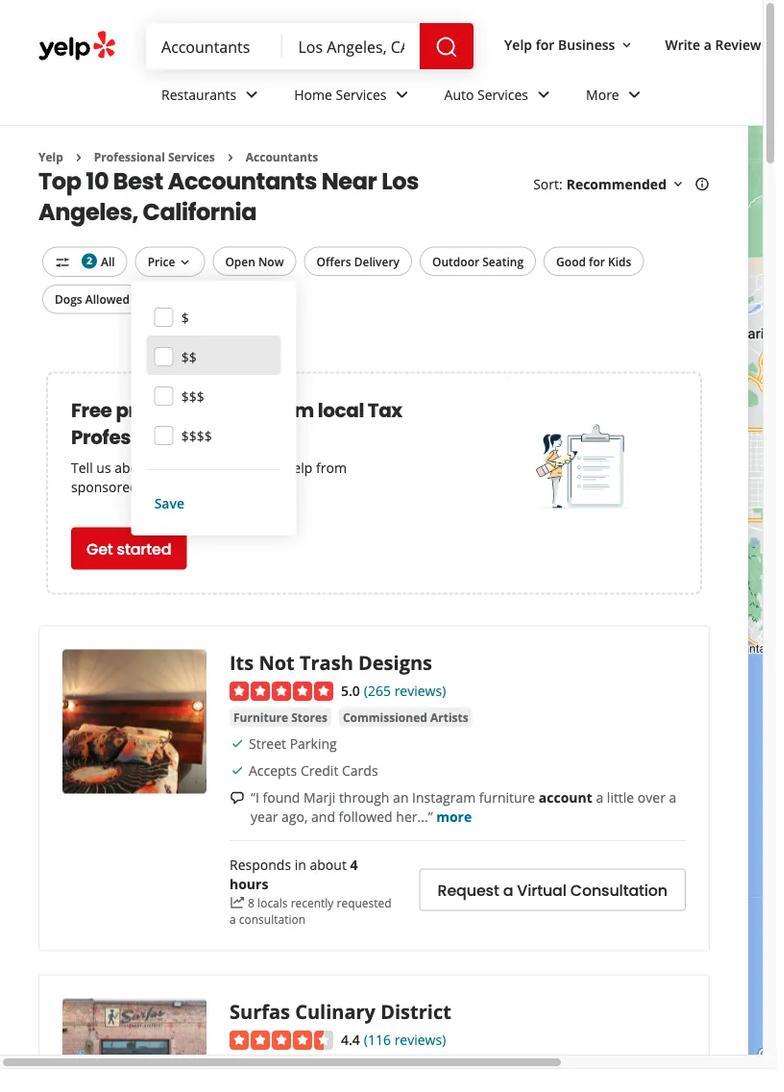 Task type: vqa. For each thing, say whether or not it's contained in the screenshot.
middle 'select slide' image
no



Task type: locate. For each thing, give the bounding box(es) containing it.
reviews) inside 'link'
[[395, 681, 446, 699]]

$$$ button
[[147, 375, 281, 414]]

write
[[666, 35, 701, 53]]

business categories element
[[146, 69, 778, 125]]

0 horizontal spatial and
[[235, 458, 259, 477]]

accountants inside top 10 best accountants near los angeles, california
[[168, 165, 317, 197]]

sponsored
[[71, 478, 138, 496]]

for left business
[[536, 35, 555, 53]]

none field up restaurants
[[162, 36, 268, 57]]

16 chevron down v2 image
[[671, 177, 687, 192]]

0 vertical spatial yelp
[[505, 35, 533, 53]]

0 horizontal spatial about
[[115, 458, 152, 477]]

2 horizontal spatial services
[[478, 85, 529, 103]]

16 trending v2 image
[[230, 895, 245, 911]]

your
[[155, 458, 184, 477]]

0 vertical spatial 16 chevron down v2 image
[[620, 37, 635, 53]]

auto services link
[[429, 69, 571, 125]]

"i found marji through an instagram furniture account
[[251, 788, 593, 806]]

3 24 chevron down v2 image from the left
[[624, 83, 647, 106]]

filters group
[[38, 247, 648, 535]]

none field up home services
[[299, 36, 405, 57]]

16 chevron right v2 image
[[223, 150, 238, 165]]

and down marji
[[312, 807, 336, 825]]

yelp left 16 chevron right v2 icon
[[38, 149, 63, 165]]

from right "help"
[[316, 458, 347, 477]]

2 horizontal spatial 24 chevron down v2 image
[[624, 83, 647, 106]]

24 chevron down v2 image
[[241, 83, 264, 106]]

yelp up auto services link
[[505, 35, 533, 53]]

0 horizontal spatial 24 chevron down v2 image
[[391, 83, 414, 106]]

furniture
[[480, 788, 536, 806]]

a down 16 trending v2 icon
[[230, 911, 236, 927]]

reviews)
[[395, 681, 446, 699], [395, 1030, 446, 1048]]

accountants up open
[[168, 165, 317, 197]]

24 chevron down v2 image right "more" on the top right of the page
[[624, 83, 647, 106]]

offers delivery
[[317, 253, 400, 269]]

accountants link
[[246, 149, 318, 165]]

1 vertical spatial about
[[310, 855, 347, 874]]

$$
[[181, 347, 197, 366]]

yelp for business
[[505, 35, 616, 53]]

open
[[225, 253, 256, 269]]

credit
[[301, 761, 339, 779]]

0 horizontal spatial 16 chevron down v2 image
[[177, 255, 193, 270]]

0 horizontal spatial services
[[168, 149, 215, 165]]

year
[[251, 807, 278, 825]]

yelp for yelp link
[[38, 149, 63, 165]]

hours
[[230, 874, 269, 893]]

0 vertical spatial and
[[235, 458, 259, 477]]

0 vertical spatial 16 checkmark v2 image
[[230, 736, 245, 751]]

search image
[[436, 36, 459, 59]]

16 checkmark v2 image left the "street" at the left bottom of page
[[230, 736, 245, 751]]

16 chevron down v2 image for price
[[177, 255, 193, 270]]

culinary
[[295, 998, 376, 1025]]

and
[[235, 458, 259, 477], [312, 807, 336, 825]]

its not trash designs image
[[62, 649, 207, 794]]

24 chevron down v2 image inside home services link
[[391, 83, 414, 106]]

24 chevron down v2 image for more
[[624, 83, 647, 106]]

Find text field
[[162, 36, 268, 57]]

about right us at the top left of the page
[[115, 458, 152, 477]]

1 horizontal spatial services
[[336, 85, 387, 103]]

2 reviews) from the top
[[395, 1030, 446, 1048]]

business
[[559, 35, 616, 53]]

about left 4
[[310, 855, 347, 874]]

reviews) for its not trash designs
[[395, 681, 446, 699]]

her..."
[[396, 807, 433, 825]]

write a review link
[[658, 27, 770, 62]]

1 horizontal spatial from
[[316, 458, 347, 477]]

yelp inside 'yelp for business' button
[[505, 35, 533, 53]]

0 horizontal spatial from
[[268, 396, 314, 423]]

1 horizontal spatial yelp
[[505, 35, 533, 53]]

0 horizontal spatial yelp
[[38, 149, 63, 165]]

for for good
[[589, 253, 606, 269]]

reviews) up commissioned artists
[[395, 681, 446, 699]]

professional services
[[94, 149, 215, 165]]

1 vertical spatial 16 chevron down v2 image
[[177, 255, 193, 270]]

16 chevron down v2 image inside price popup button
[[177, 255, 193, 270]]

a left "virtual"
[[504, 879, 514, 901]]

services left 16 chevron right v2 image
[[168, 149, 215, 165]]

services right 'home'
[[336, 85, 387, 103]]

get started
[[87, 538, 171, 559]]

8 locals recently requested a consultation
[[230, 895, 392, 927]]

all
[[101, 253, 115, 269]]

instagram
[[413, 788, 476, 806]]

1 vertical spatial for
[[589, 253, 606, 269]]

kids
[[609, 253, 632, 269]]

24 chevron down v2 image inside more link
[[624, 83, 647, 106]]

2 16 checkmark v2 image from the top
[[230, 763, 245, 778]]

1 horizontal spatial for
[[589, 253, 606, 269]]

request
[[438, 879, 500, 901]]

its not trash designs
[[230, 649, 433, 676]]

furniture
[[234, 709, 289, 725]]

consultation
[[571, 879, 668, 901]]

services for professional services
[[168, 149, 215, 165]]

24 chevron down v2 image
[[391, 83, 414, 106], [533, 83, 556, 106], [624, 83, 647, 106]]

16 checkmark v2 image
[[230, 736, 245, 751], [230, 763, 245, 778]]

1 reviews) from the top
[[395, 681, 446, 699]]

1 horizontal spatial and
[[312, 807, 336, 825]]

open now
[[225, 253, 284, 269]]

0 vertical spatial reviews)
[[395, 681, 446, 699]]

for inside 'yelp for business' button
[[536, 35, 555, 53]]

seating
[[483, 253, 524, 269]]

reviews) for surfas culinary district
[[395, 1030, 446, 1048]]

(265 reviews) link
[[364, 679, 446, 700]]

1 horizontal spatial 24 chevron down v2 image
[[533, 83, 556, 106]]

5.0
[[341, 681, 360, 699]]

locals
[[258, 895, 288, 911]]

recently
[[291, 895, 334, 911]]

1 vertical spatial and
[[312, 807, 336, 825]]

for left kids
[[589, 253, 606, 269]]

and inside free price estimates from local tax professionals tell us about your project and get help from sponsored businesses.
[[235, 458, 259, 477]]

$$ button
[[147, 335, 281, 375]]

home services
[[294, 85, 387, 103]]

1 horizontal spatial 16 chevron down v2 image
[[620, 37, 635, 53]]

not
[[259, 649, 295, 676]]

None field
[[162, 36, 268, 57], [299, 36, 405, 57]]

(116 reviews) link
[[364, 1028, 446, 1049]]

virtual
[[518, 879, 567, 901]]

services inside home services link
[[336, 85, 387, 103]]

(265
[[364, 681, 391, 699]]

reviews) down district
[[395, 1030, 446, 1048]]

district
[[381, 998, 452, 1025]]

1 vertical spatial reviews)
[[395, 1030, 446, 1048]]

16 chevron down v2 image for yelp for business
[[620, 37, 635, 53]]

16 chevron down v2 image
[[620, 37, 635, 53], [177, 255, 193, 270]]

16 chevron down v2 image inside 'yelp for business' button
[[620, 37, 635, 53]]

dogs allowed
[[55, 291, 130, 307]]

1 vertical spatial 16 checkmark v2 image
[[230, 763, 245, 778]]

more link
[[437, 807, 472, 825]]

more
[[437, 807, 472, 825]]

home services link
[[279, 69, 429, 125]]

commissioned artists link
[[339, 708, 473, 727]]

0 horizontal spatial for
[[536, 35, 555, 53]]

more
[[587, 85, 620, 103]]

services right "auto"
[[478, 85, 529, 103]]

0 vertical spatial about
[[115, 458, 152, 477]]

0 horizontal spatial none field
[[162, 36, 268, 57]]

1 vertical spatial yelp
[[38, 149, 63, 165]]

for inside good for kids "button"
[[589, 253, 606, 269]]

24 chevron down v2 image inside auto services link
[[533, 83, 556, 106]]

2 24 chevron down v2 image from the left
[[533, 83, 556, 106]]

16 chevron down v2 image right price at top
[[177, 255, 193, 270]]

services
[[336, 85, 387, 103], [478, 85, 529, 103], [168, 149, 215, 165]]

accepts credit cards
[[249, 761, 378, 779]]

responds in about
[[230, 855, 350, 874]]

outdoor seating
[[433, 253, 524, 269]]

1 24 chevron down v2 image from the left
[[391, 83, 414, 106]]

None search field
[[146, 23, 478, 69]]

16 info v2 image
[[695, 177, 711, 192]]

16 chevron down v2 image right business
[[620, 37, 635, 53]]

16 checkmark v2 image up 16 speech v2 image
[[230, 763, 245, 778]]

$ button
[[147, 296, 281, 335]]

0 vertical spatial for
[[536, 35, 555, 53]]

24 chevron down v2 image down yelp for business
[[533, 83, 556, 106]]

ago,
[[282, 807, 308, 825]]

16 checkmark v2 image for street parking
[[230, 736, 245, 751]]

commissioned artists button
[[339, 708, 473, 727]]

1 horizontal spatial none field
[[299, 36, 405, 57]]

write a review
[[666, 35, 762, 53]]

from left "local"
[[268, 396, 314, 423]]

1 none field from the left
[[162, 36, 268, 57]]

price button
[[135, 247, 205, 277]]

2 all
[[87, 253, 115, 269]]

yelp
[[505, 35, 533, 53], [38, 149, 63, 165]]

16 speech v2 image
[[230, 790, 245, 806]]

services inside auto services link
[[478, 85, 529, 103]]

delivery
[[354, 253, 400, 269]]

surfas culinary district
[[230, 998, 452, 1025]]

1 16 checkmark v2 image from the top
[[230, 736, 245, 751]]

commissioned artists
[[343, 709, 469, 725]]

5 star rating image
[[230, 682, 334, 701]]

2 none field from the left
[[299, 36, 405, 57]]

a right "over" at the right bottom
[[670, 788, 677, 806]]

24 chevron down v2 image left "auto"
[[391, 83, 414, 106]]

offers delivery button
[[304, 247, 413, 276]]

accountants right 16 chevron right v2 image
[[246, 149, 318, 165]]

and left get
[[235, 458, 259, 477]]



Task type: describe. For each thing, give the bounding box(es) containing it.
trash
[[300, 649, 354, 676]]

free price estimates from local tax professionals image
[[536, 419, 632, 515]]

0 vertical spatial from
[[268, 396, 314, 423]]

none field near
[[299, 36, 405, 57]]

free price estimates from local tax professionals tell us about your project and get help from sponsored businesses.
[[71, 396, 403, 496]]

none field the find
[[162, 36, 268, 57]]

california
[[143, 196, 257, 228]]

consultation
[[239, 911, 306, 927]]

top
[[38, 165, 81, 197]]

4.4 link
[[341, 1028, 360, 1049]]

services for home services
[[336, 85, 387, 103]]

services for auto services
[[478, 85, 529, 103]]

auto services
[[445, 85, 529, 103]]

yelp for yelp for business
[[505, 35, 533, 53]]

Near text field
[[299, 36, 405, 57]]

street
[[249, 734, 287, 752]]

outdoor seating button
[[420, 247, 537, 276]]

followed
[[339, 807, 393, 825]]

allowed
[[85, 291, 130, 307]]

found
[[263, 788, 300, 806]]

4.4 star rating image
[[230, 1031, 334, 1050]]

an
[[393, 788, 409, 806]]

price
[[116, 396, 164, 423]]

24 chevron down v2 image for home services
[[391, 83, 414, 106]]

artists
[[431, 709, 469, 725]]

near
[[322, 165, 377, 197]]

los
[[382, 165, 419, 197]]

for for yelp
[[536, 35, 555, 53]]

about inside free price estimates from local tax professionals tell us about your project and get help from sponsored businesses.
[[115, 458, 152, 477]]

16 filter v2 image
[[55, 255, 70, 270]]

tell
[[71, 458, 93, 477]]

its not trash designs link
[[230, 649, 433, 676]]

through
[[339, 788, 390, 806]]

$$$
[[181, 387, 204, 405]]

furniture stores button
[[230, 708, 332, 727]]

google image
[[754, 1044, 778, 1069]]

24 chevron down v2 image for auto services
[[533, 83, 556, 106]]

save button
[[147, 485, 281, 520]]

and inside a little over a year ago, and followed her..."
[[312, 807, 336, 825]]

save
[[154, 494, 185, 512]]

street parking
[[249, 734, 337, 752]]

auto
[[445, 85, 474, 103]]

$$$$
[[181, 426, 212, 445]]

map region
[[536, 0, 778, 1069]]

get started button
[[71, 527, 187, 570]]

top 10 best accountants near los angeles, california
[[38, 165, 419, 228]]

restaurants link
[[146, 69, 279, 125]]

little
[[608, 788, 635, 806]]

8
[[248, 895, 255, 911]]

4 hours
[[230, 855, 358, 893]]

16 chevron right v2 image
[[71, 150, 86, 165]]

businesses.
[[142, 478, 214, 496]]

good
[[557, 253, 586, 269]]

1 vertical spatial from
[[316, 458, 347, 477]]

professional
[[94, 149, 165, 165]]

1 horizontal spatial about
[[310, 855, 347, 874]]

responds
[[230, 855, 291, 874]]

4.4
[[341, 1030, 360, 1048]]

surfas
[[230, 998, 290, 1025]]

parking
[[290, 734, 337, 752]]

a inside button
[[504, 879, 514, 901]]

review
[[716, 35, 762, 53]]

now
[[259, 253, 284, 269]]

a right write
[[705, 35, 712, 53]]

a left little in the right of the page
[[597, 788, 604, 806]]

restaurants
[[162, 85, 237, 103]]

best
[[113, 165, 163, 197]]

furniture stores
[[234, 709, 328, 725]]

get
[[262, 458, 282, 477]]

furniture stores link
[[230, 708, 332, 727]]

recommended button
[[567, 175, 687, 193]]

outdoor
[[433, 253, 480, 269]]

(116 reviews)
[[364, 1030, 446, 1048]]

surfas culinary district link
[[230, 998, 452, 1025]]

local
[[318, 396, 364, 423]]

yelp for business button
[[497, 27, 643, 62]]

requested
[[337, 895, 392, 911]]

help
[[285, 458, 313, 477]]

angeles,
[[38, 196, 138, 228]]

dogs
[[55, 291, 82, 307]]

in
[[295, 855, 307, 874]]

a little over a year ago, and followed her..."
[[251, 788, 677, 825]]

good for kids
[[557, 253, 632, 269]]

marji
[[304, 788, 336, 806]]

over
[[638, 788, 666, 806]]

started
[[117, 538, 171, 559]]

good for kids button
[[544, 247, 645, 276]]

price
[[148, 253, 175, 269]]

estimates
[[168, 396, 264, 423]]

dogs allowed button
[[42, 284, 142, 314]]

offers
[[317, 253, 352, 269]]

$$$$ button
[[147, 414, 281, 454]]

accepts
[[249, 761, 297, 779]]

account
[[539, 788, 593, 806]]

$
[[181, 308, 189, 326]]

"i
[[251, 788, 259, 806]]

a inside 8 locals recently requested a consultation
[[230, 911, 236, 927]]

home
[[294, 85, 333, 103]]

yelp link
[[38, 149, 63, 165]]

16 checkmark v2 image for accepts credit cards
[[230, 763, 245, 778]]

project
[[187, 458, 231, 477]]



